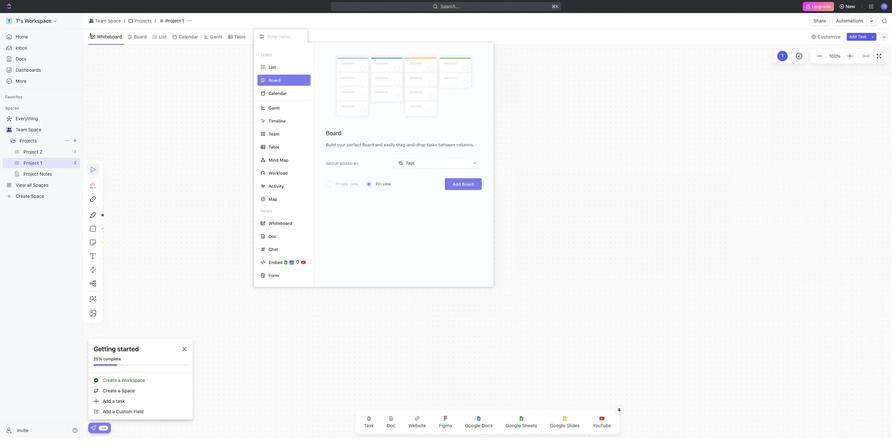 Task type: locate. For each thing, give the bounding box(es) containing it.
table right gantt link
[[234, 34, 246, 39]]

0 vertical spatial doc
[[269, 234, 277, 239]]

a down add a task
[[112, 409, 115, 415]]

a for task
[[112, 399, 115, 404]]

google slides button
[[545, 412, 585, 432]]

1 horizontal spatial docs
[[482, 423, 493, 429]]

view for private view
[[350, 182, 358, 187]]

docs
[[16, 56, 26, 62], [482, 423, 493, 429]]

create a workspace
[[103, 378, 145, 383]]

0 vertical spatial projects
[[135, 18, 152, 23]]

complete
[[103, 357, 121, 362]]

1 vertical spatial team space
[[16, 127, 41, 132]]

google
[[465, 423, 481, 429], [506, 423, 521, 429], [551, 423, 566, 429]]

2 horizontal spatial team
[[269, 131, 280, 136]]

favorites button
[[3, 93, 25, 101]]

a up the task
[[118, 388, 120, 394]]

create up add a task
[[103, 388, 117, 394]]

view
[[263, 34, 273, 39]]

/
[[124, 18, 125, 23], [155, 18, 156, 23]]

1 horizontal spatial google
[[506, 423, 521, 429]]

calendar
[[179, 34, 198, 39], [269, 91, 287, 96]]

1 google from the left
[[465, 423, 481, 429]]

1 horizontal spatial list
[[269, 64, 276, 70]]

google for google slides
[[551, 423, 566, 429]]

pin view
[[376, 182, 391, 187]]

add
[[850, 34, 858, 39], [453, 182, 461, 187], [103, 399, 111, 404], [103, 409, 111, 415]]

google right figma
[[465, 423, 481, 429]]

1 vertical spatial map
[[269, 197, 277, 202]]

and
[[375, 142, 383, 147]]

3 google from the left
[[551, 423, 566, 429]]

google left slides
[[551, 423, 566, 429]]

add for add a task
[[103, 399, 111, 404]]

space down the create a workspace
[[122, 388, 135, 394]]

add inside button
[[850, 34, 858, 39]]

0 vertical spatial space
[[108, 18, 121, 23]]

1 create from the top
[[103, 378, 117, 383]]

list
[[159, 34, 167, 39], [269, 64, 276, 70]]

t
[[782, 53, 784, 58]]

1 / from the left
[[124, 18, 125, 23]]

map right the mind
[[280, 157, 289, 163]]

view button
[[254, 29, 275, 44]]

timeline
[[269, 118, 286, 123]]

0 horizontal spatial google
[[465, 423, 481, 429]]

inbox
[[16, 45, 27, 51]]

map down activity
[[269, 197, 277, 202]]

a for workspace
[[118, 378, 120, 383]]

pin
[[376, 182, 382, 187]]

2 horizontal spatial google
[[551, 423, 566, 429]]

a up 'create a space'
[[118, 378, 120, 383]]

projects inside tree
[[20, 138, 37, 144]]

space up whiteboard link
[[108, 18, 121, 23]]

1 vertical spatial projects
[[20, 138, 37, 144]]

team space
[[95, 18, 121, 23], [16, 127, 41, 132]]

1 horizontal spatial map
[[280, 157, 289, 163]]

whiteboard inside whiteboard link
[[97, 34, 122, 39]]

tags button
[[394, 158, 482, 169]]

map
[[280, 157, 289, 163], [269, 197, 277, 202]]

0 vertical spatial list
[[159, 34, 167, 39]]

team space up whiteboard link
[[95, 18, 121, 23]]

workload
[[269, 170, 288, 176]]

projects link
[[127, 17, 154, 25], [20, 136, 62, 146]]

automations button
[[833, 16, 867, 26]]

1 vertical spatial create
[[103, 388, 117, 394]]

1 view from the left
[[350, 182, 358, 187]]

0 vertical spatial team space
[[95, 18, 121, 23]]

view right private
[[350, 182, 358, 187]]

google docs
[[465, 423, 493, 429]]

1 horizontal spatial doc
[[387, 423, 396, 429]]

0 horizontal spatial space
[[28, 127, 41, 132]]

dashboards
[[16, 67, 41, 73]]

1 vertical spatial space
[[28, 127, 41, 132]]

2 horizontal spatial space
[[122, 388, 135, 394]]

website button
[[404, 412, 431, 432]]

space
[[108, 18, 121, 23], [28, 127, 41, 132], [122, 388, 135, 394]]

tree containing team space
[[3, 114, 80, 202]]

0 horizontal spatial view
[[350, 182, 358, 187]]

0 horizontal spatial /
[[124, 18, 125, 23]]

dashboards link
[[3, 65, 80, 75]]

Enter name... field
[[267, 34, 302, 39]]

team space link inside sidebar navigation
[[16, 125, 79, 135]]

add for add board
[[453, 182, 461, 187]]

a for custom
[[112, 409, 115, 415]]

getting
[[94, 345, 116, 353]]

1 horizontal spatial team
[[95, 18, 107, 23]]

0 horizontal spatial table
[[234, 34, 246, 39]]

table
[[234, 34, 246, 39], [269, 144, 280, 150]]

add a custom field
[[103, 409, 144, 415]]

1 vertical spatial team space link
[[16, 125, 79, 135]]

0 vertical spatial calendar
[[179, 34, 198, 39]]

0 vertical spatial team space link
[[87, 17, 123, 25]]

sidebar navigation
[[0, 13, 83, 438]]

add down add a task
[[103, 409, 111, 415]]

team right user group image
[[16, 127, 27, 132]]

share button
[[810, 16, 831, 26]]

0 horizontal spatial team
[[16, 127, 27, 132]]

add for add task
[[850, 34, 858, 39]]

0 horizontal spatial whiteboard
[[97, 34, 122, 39]]

view button
[[254, 32, 275, 41]]

calendar down 1
[[179, 34, 198, 39]]

task down automations button
[[859, 34, 867, 39]]

docs inside the docs link
[[16, 56, 26, 62]]

view for pin view
[[383, 182, 391, 187]]

add for add a custom field
[[103, 409, 111, 415]]

task
[[859, 34, 867, 39], [364, 423, 374, 429]]

1 vertical spatial list
[[269, 64, 276, 70]]

sheets
[[523, 423, 538, 429]]

1 vertical spatial projects link
[[20, 136, 62, 146]]

team space link
[[87, 17, 123, 25], [16, 125, 79, 135]]

by:
[[354, 161, 360, 166]]

0 vertical spatial table
[[234, 34, 246, 39]]

add down tags dropdown button
[[453, 182, 461, 187]]

list down project 1 link
[[159, 34, 167, 39]]

drop
[[417, 142, 426, 147]]

and-
[[407, 142, 417, 147]]

task button
[[359, 412, 379, 432]]

0 horizontal spatial task
[[364, 423, 374, 429]]

1 horizontal spatial team space
[[95, 18, 121, 23]]

0 horizontal spatial team space link
[[16, 125, 79, 135]]

create up 'create a space'
[[103, 378, 117, 383]]

1 vertical spatial whiteboard
[[269, 221, 292, 226]]

0 vertical spatial projects link
[[127, 17, 154, 25]]

0 horizontal spatial team space
[[16, 127, 41, 132]]

0 vertical spatial create
[[103, 378, 117, 383]]

doc up chat
[[269, 234, 277, 239]]

new
[[846, 4, 856, 9]]

customize
[[818, 34, 841, 39]]

0 horizontal spatial calendar
[[179, 34, 198, 39]]

team down timeline
[[269, 131, 280, 136]]

2 / from the left
[[155, 18, 156, 23]]

website
[[409, 423, 426, 429]]

team right user group icon
[[95, 18, 107, 23]]

2 google from the left
[[506, 423, 521, 429]]

list down tasks
[[269, 64, 276, 70]]

2 view from the left
[[383, 182, 391, 187]]

add left the task
[[103, 399, 111, 404]]

1 horizontal spatial calendar
[[269, 91, 287, 96]]

1 vertical spatial calendar
[[269, 91, 287, 96]]

activity
[[269, 183, 284, 189]]

0 vertical spatial whiteboard
[[97, 34, 122, 39]]

task left the doc button at the bottom left
[[364, 423, 374, 429]]

1 vertical spatial doc
[[387, 423, 396, 429]]

view right the pin
[[383, 182, 391, 187]]

close image
[[182, 347, 187, 352]]

projects
[[135, 18, 152, 23], [20, 138, 37, 144]]

1 horizontal spatial view
[[383, 182, 391, 187]]

space inside tree
[[28, 127, 41, 132]]

chat
[[269, 247, 278, 252]]

view
[[350, 182, 358, 187], [383, 182, 391, 187]]

tree
[[3, 114, 80, 202]]

whiteboard down pages
[[269, 221, 292, 226]]

2 create from the top
[[103, 388, 117, 394]]

1 vertical spatial task
[[364, 423, 374, 429]]

1 horizontal spatial projects link
[[127, 17, 154, 25]]

1 horizontal spatial space
[[108, 18, 121, 23]]

google for google sheets
[[506, 423, 521, 429]]

calendar up timeline
[[269, 91, 287, 96]]

docs link
[[3, 54, 80, 64]]

doc button
[[382, 412, 401, 432]]

google left sheets
[[506, 423, 521, 429]]

2 vertical spatial space
[[122, 388, 135, 394]]

0 horizontal spatial docs
[[16, 56, 26, 62]]

embed
[[269, 260, 283, 265]]

0 horizontal spatial projects link
[[20, 136, 62, 146]]

mind map
[[269, 157, 289, 163]]

space right user group image
[[28, 127, 41, 132]]

1 vertical spatial gantt
[[269, 105, 280, 110]]

1 vertical spatial docs
[[482, 423, 493, 429]]

user group image
[[89, 19, 93, 23]]

team space right user group image
[[16, 127, 41, 132]]

add task
[[850, 34, 867, 39]]

100% button
[[828, 52, 842, 60]]

table up the mind
[[269, 144, 280, 150]]

1 horizontal spatial whiteboard
[[269, 221, 292, 226]]

add board
[[453, 182, 474, 187]]

perfect
[[347, 142, 361, 147]]

0 horizontal spatial projects
[[20, 138, 37, 144]]

tags
[[406, 161, 415, 166]]

a
[[118, 378, 120, 383], [118, 388, 120, 394], [112, 399, 115, 404], [112, 409, 115, 415]]

0 horizontal spatial list
[[159, 34, 167, 39]]

doc right the task button
[[387, 423, 396, 429]]

group board by:
[[326, 161, 360, 166]]

gantt left the table link
[[210, 34, 222, 39]]

getting started
[[94, 345, 139, 353]]

board link
[[133, 32, 147, 41]]

whiteboard
[[97, 34, 122, 39], [269, 221, 292, 226]]

whiteboard left board link
[[97, 34, 122, 39]]

0 vertical spatial docs
[[16, 56, 26, 62]]

0 horizontal spatial map
[[269, 197, 277, 202]]

a left the task
[[112, 399, 115, 404]]

1 horizontal spatial table
[[269, 144, 280, 150]]

gantt up timeline
[[269, 105, 280, 110]]

youtube button
[[588, 412, 617, 432]]

add down automations button
[[850, 34, 858, 39]]

build your perfect board and easily drag-and-drop tasks between columns.
[[326, 142, 475, 147]]

0 horizontal spatial gantt
[[210, 34, 222, 39]]

1 horizontal spatial /
[[155, 18, 156, 23]]

0 vertical spatial task
[[859, 34, 867, 39]]

automations
[[837, 18, 864, 23]]



Task type: describe. For each thing, give the bounding box(es) containing it.
docs inside google docs button
[[482, 423, 493, 429]]

home link
[[3, 32, 80, 42]]

youtube
[[593, 423, 612, 429]]

invite
[[17, 428, 28, 433]]

figma button
[[434, 412, 458, 432]]

google sheets button
[[501, 412, 543, 432]]

a for space
[[118, 388, 120, 394]]

1 horizontal spatial projects
[[135, 18, 152, 23]]

1 vertical spatial table
[[269, 144, 280, 150]]

upgrade
[[813, 4, 831, 9]]

google for google docs
[[465, 423, 481, 429]]

25%
[[94, 357, 102, 362]]

create a space
[[103, 388, 135, 394]]

search...
[[441, 4, 460, 9]]

0 horizontal spatial doc
[[269, 234, 277, 239]]

0 vertical spatial map
[[280, 157, 289, 163]]

project 1
[[166, 18, 184, 23]]

25% complete
[[94, 357, 121, 362]]

google docs button
[[460, 412, 498, 432]]

0 vertical spatial gantt
[[210, 34, 222, 39]]

upgrade link
[[803, 2, 835, 11]]

easily
[[384, 142, 395, 147]]

tree inside sidebar navigation
[[3, 114, 80, 202]]

columns.
[[457, 142, 475, 147]]

table link
[[233, 32, 246, 41]]

drag-
[[396, 142, 407, 147]]

team inside tree
[[16, 127, 27, 132]]

1
[[182, 18, 184, 23]]

tasks
[[427, 142, 437, 147]]

team space inside sidebar navigation
[[16, 127, 41, 132]]

tasks
[[261, 53, 272, 57]]

inbox link
[[3, 43, 80, 53]]

home
[[16, 34, 28, 39]]

field
[[134, 409, 144, 415]]

⌘k
[[552, 4, 559, 9]]

onboarding checklist button image
[[91, 426, 96, 431]]

whiteboard link
[[96, 32, 122, 41]]

doc inside button
[[387, 423, 396, 429]]

create for create a workspace
[[103, 378, 117, 383]]

between
[[439, 142, 456, 147]]

customize button
[[810, 32, 843, 41]]

calendar link
[[178, 32, 198, 41]]

project 1 link
[[157, 17, 186, 25]]

private
[[336, 182, 349, 187]]

task
[[116, 399, 125, 404]]

onboarding checklist button element
[[91, 426, 96, 431]]

group
[[326, 161, 339, 166]]

list inside the 'list' link
[[159, 34, 167, 39]]

your
[[337, 142, 346, 147]]

projects link inside tree
[[20, 136, 62, 146]]

workspace
[[122, 378, 145, 383]]

100%
[[830, 53, 841, 59]]

google sheets
[[506, 423, 538, 429]]

1/4
[[101, 426, 106, 430]]

create for create a space
[[103, 388, 117, 394]]

add a task
[[103, 399, 125, 404]]

form
[[269, 273, 279, 278]]

favorites
[[5, 95, 22, 99]]

mind
[[269, 157, 279, 163]]

project
[[166, 18, 181, 23]]

1 horizontal spatial task
[[859, 34, 867, 39]]

slides
[[567, 423, 580, 429]]

spaces
[[5, 106, 19, 111]]

private view
[[336, 182, 358, 187]]

user group image
[[7, 128, 12, 132]]

board
[[340, 161, 353, 166]]

1 horizontal spatial gantt
[[269, 105, 280, 110]]

build
[[326, 142, 336, 147]]

google slides
[[551, 423, 580, 429]]

add task button
[[847, 33, 870, 41]]

figma
[[439, 423, 452, 429]]

started
[[117, 345, 139, 353]]

custom
[[116, 409, 132, 415]]

list link
[[158, 32, 167, 41]]

pages
[[261, 209, 272, 213]]

new button
[[837, 1, 860, 12]]

1 horizontal spatial team space link
[[87, 17, 123, 25]]

gantt link
[[209, 32, 222, 41]]



Task type: vqa. For each thing, say whether or not it's contained in the screenshot.
Private view's view
yes



